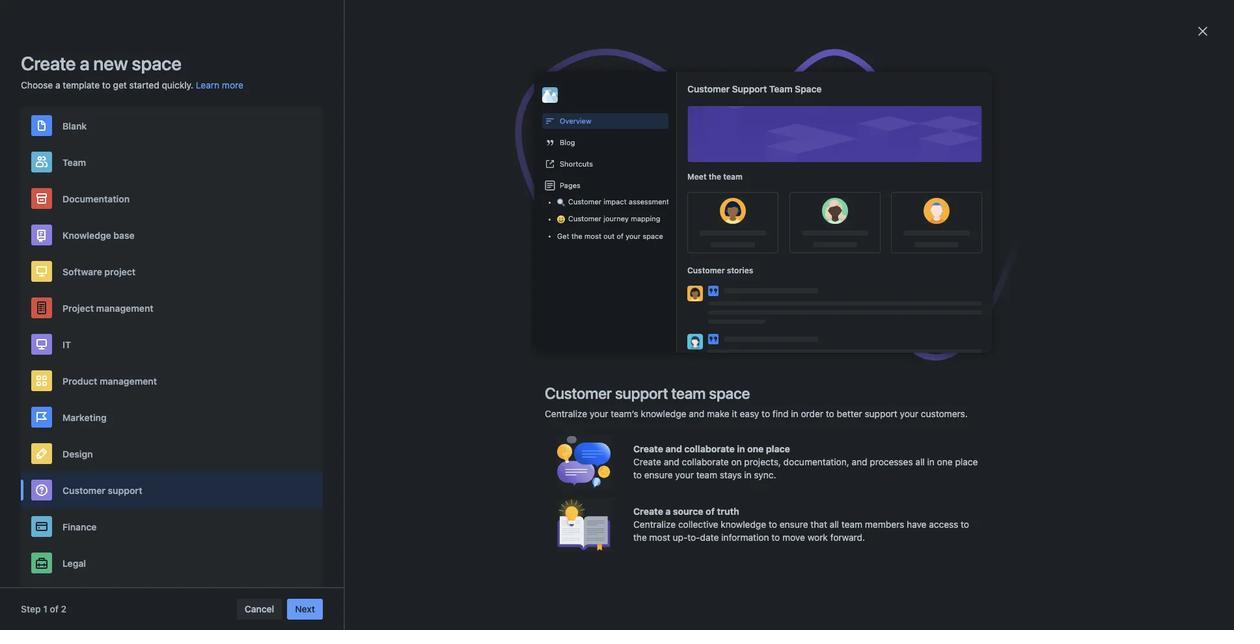 Task type: vqa. For each thing, say whether or not it's contained in the screenshot.


Task type: locate. For each thing, give the bounding box(es) containing it.
1 right the step
[[43, 604, 47, 615]]

more inside create a new space choose a template to get started quickly. learn more
[[222, 79, 243, 91]]

2 october 20, 2023 button from the top
[[487, 412, 562, 425]]

• up type
[[564, 524, 568, 535]]

1 horizontal spatial greg
[[723, 171, 740, 180]]

:dart: image
[[518, 91, 534, 107], [518, 91, 534, 107]]

customer inside button
[[63, 485, 106, 496]]

what down "the"
[[492, 336, 512, 347]]

them
[[796, 434, 818, 445]]

visited for 1 minute ago
[[518, 119, 542, 128]]

0 horizontal spatial on
[[409, 570, 420, 582]]

more up the other
[[589, 557, 611, 569]]

and
[[935, 242, 951, 253], [595, 336, 610, 347], [596, 349, 611, 360], [689, 408, 705, 419], [666, 443, 682, 455], [410, 447, 426, 458], [664, 457, 680, 468], [852, 457, 868, 468], [395, 544, 411, 556]]

on down the input
[[409, 570, 420, 582]]

weekly
[[591, 90, 623, 101]]

add inside 'create a stellar overview the overview is the first page visitors will see when they visit your space, so it helps to include some information on what the space is about and what your team is working on. overview.svg add a header image. this gives your overview visual appeal and makes it welcoming for visitors. explain what the space is for. start'
[[797, 336, 814, 347]]

customer for team
[[688, 83, 730, 94]]

1 horizontal spatial get
[[557, 232, 570, 240]]

1 inside create a new space dialog
[[43, 604, 47, 615]]

get for space
[[557, 232, 570, 240]]

and down names
[[664, 457, 680, 468]]

3 2023 from the top
[[540, 524, 562, 535]]

october 20, 2023 button
[[487, 302, 562, 315], [487, 412, 562, 425], [487, 523, 562, 536]]

visited left minute
[[518, 119, 542, 128]]

management inside "button"
[[100, 375, 157, 387]]

first inside template - weekly status report my first space
[[554, 101, 567, 109]]

week down work
[[812, 544, 834, 556]]

minute
[[549, 119, 572, 128]]

in right processes
[[928, 457, 935, 468]]

2 october from the top
[[487, 413, 521, 424]]

2 2023 from the top
[[540, 413, 562, 424]]

team down design
[[697, 470, 718, 481]]

:wave: image
[[518, 162, 534, 177]]

the inside get the most out of your team space october 20, 2023
[[403, 287, 419, 298]]

0 horizontal spatial knowledge
[[641, 408, 687, 419]]

0 horizontal spatial date
[[621, 544, 640, 556]]

1 for of
[[43, 604, 47, 615]]

1 vertical spatial one
[[938, 457, 953, 468]]

they
[[693, 323, 712, 334], [428, 447, 447, 458]]

processes
[[870, 457, 913, 468]]

customers.
[[921, 408, 968, 419]]

more inside 'copy and paste this section for each week. type // to add a date win add a few things that went well this week needs input add some projects or efforts that need more input/help note focus add some areas you'll be focusing on next week \n focus \n notes enter any other thoughts or feelings about this past week important links add any key links tha'
[[589, 557, 611, 569]]

0 horizontal spatial will
[[449, 447, 463, 458]]

2023
[[540, 302, 562, 313], [540, 413, 562, 424], [540, 524, 562, 535]]

2 robinson from the left
[[742, 171, 773, 180]]

0 vertical spatial focus
[[679, 557, 704, 569]]

beta
[[1036, 200, 1058, 212]]

few
[[687, 544, 703, 556]]

include
[[371, 336, 401, 347]]

0 vertical spatial knowledge
[[641, 408, 687, 419]]

new up the get
[[93, 52, 128, 74]]

first inside 'create a stellar overview the overview is the first page visitors will see when they visit your space, so it helps to include some information on what the space is about and what your team is working on. overview.svg add a header image. this gives your overview visual appeal and makes it welcoming for visitors. explain what the space is for. start'
[[560, 323, 577, 334]]

ensure inside create a source of truth centralize collective knowledge to ensure that all team members have access to the most up-to-date information to move work forward.
[[780, 519, 809, 530]]

close image
[[1196, 23, 1211, 39]]

group
[[148, 57, 305, 175]]

october 20, 2023 • my first space for mention
[[487, 413, 630, 424]]

0 horizontal spatial more
[[222, 79, 243, 91]]

0 vertical spatial out
[[604, 232, 615, 240]]

2 @ from the left
[[681, 434, 689, 445]]

0 horizontal spatial be
[[465, 447, 476, 458]]

0 horizontal spatial focus
[[477, 570, 503, 582]]

:notepad_spiral: image
[[700, 91, 715, 107]]

a right choose on the top left
[[55, 79, 60, 91]]

week up links
[[443, 570, 464, 582]]

feelings
[[661, 570, 693, 582]]

choose
[[21, 79, 53, 91]]

next
[[295, 604, 315, 615]]

notes inside date  participants list meeting participants using their @ mention names @ mention a person to add them as an attendee and they will be notified.  goals list goals for this meeting (e.g., set design priorities for fy19) discussion topics time item presenter notes add notes for each discussion topic  action items add action items to close the loo
[[583, 460, 606, 471]]

customer impact assessment
[[569, 197, 670, 206]]

0 vertical spatial october 20, 2023 • my first space
[[487, 413, 630, 424]]

and left makes
[[596, 349, 611, 360]]

1 horizontal spatial focus
[[679, 557, 704, 569]]

2 20, from the top
[[524, 413, 537, 424]]

1 vertical spatial 2
[[61, 604, 67, 615]]

:mag: image
[[557, 199, 565, 207], [557, 199, 565, 207]]

• up using
[[564, 413, 568, 424]]

0 horizontal spatial mention
[[614, 434, 648, 445]]

meeting up notified.
[[468, 434, 502, 445]]

1 greg from the left
[[542, 171, 558, 180]]

knowledge inside customer support team space centralize your team's knowledge and make it easy to find in order to better support your customers.
[[641, 408, 687, 419]]

1 horizontal spatial template
[[723, 90, 764, 101]]

3 20, from the top
[[524, 524, 537, 535]]

goals
[[562, 447, 584, 458]]

1 \n from the left
[[467, 570, 475, 582]]

1 for minute
[[544, 119, 547, 128]]

0 horizontal spatial place
[[766, 443, 791, 455]]

ensure down (e.g.,
[[645, 470, 673, 481]]

0 vertical spatial get
[[557, 232, 570, 240]]

2 vertical spatial october 20, 2023 button
[[487, 523, 562, 536]]

first inside "template - meeting notes my first space"
[[735, 101, 749, 109]]

1 greg robinson link from the left
[[542, 171, 592, 180]]

my up visited 2 minutes ago
[[723, 101, 733, 109]]

@ right their
[[603, 434, 611, 445]]

minutes down greg robinson
[[735, 190, 762, 198]]

get for team
[[384, 287, 401, 298]]

0 horizontal spatial notes
[[583, 460, 606, 471]]

recent
[[177, 87, 207, 98]]

1 horizontal spatial add
[[778, 434, 794, 445]]

0 vertical spatial support
[[615, 384, 668, 402]]

get inside get the most out of your team space october 20, 2023
[[384, 287, 401, 298]]

my first space link up minute
[[542, 101, 590, 110]]

2 greg robinson link from the left
[[723, 171, 773, 180]]

0 horizontal spatial each
[[504, 544, 524, 556]]

customer down pages
[[569, 197, 602, 206]]

- inside template - weekly status report my first space
[[584, 90, 589, 101]]

out inside get the most out of your team space october 20, 2023
[[449, 287, 465, 298]]

add right //
[[595, 544, 611, 556]]

october 20, 2023 button up week.
[[487, 523, 562, 536]]

all inside create and collaborate in one place create and collaborate on projects, documentation, and processes all in one place to ensure your team stays in sync.
[[916, 457, 925, 468]]

team's
[[611, 408, 639, 419]]

0 vertical spatial information
[[429, 336, 477, 347]]

october 20, 2023 button up the participants
[[487, 412, 562, 425]]

0 vertical spatial they
[[693, 323, 712, 334]]

project
[[104, 266, 136, 277]]

documentation
[[63, 193, 130, 204]]

left
[[409, 58, 428, 68]]

to
[[102, 79, 111, 91], [1020, 229, 1029, 240], [831, 323, 839, 334], [762, 408, 770, 419], [826, 408, 835, 419], [767, 434, 775, 445], [634, 470, 642, 481], [371, 473, 379, 484], [769, 519, 778, 530], [961, 519, 970, 530], [772, 532, 780, 543], [584, 544, 593, 556]]

0 horizontal spatial team
[[63, 157, 86, 168]]

knowledge inside create a source of truth centralize collective knowledge to ensure that all team members have access to the most up-to-date information to move work forward.
[[721, 519, 767, 530]]

or up teams
[[1009, 216, 1017, 227]]

greg up 15
[[723, 171, 740, 180]]

0 horizontal spatial started
[[129, 79, 159, 91]]

1 vertical spatial overview
[[560, 117, 592, 125]]

0 horizontal spatial list
[[450, 434, 465, 445]]

edit feed
[[822, 226, 860, 237]]

team button
[[21, 144, 323, 180]]

20, up the participants
[[524, 413, 537, 424]]

//
[[577, 544, 582, 556]]

report
[[655, 90, 682, 101]]

most
[[585, 232, 602, 240], [422, 287, 446, 298], [650, 532, 671, 543]]

1 horizontal spatial they
[[693, 323, 712, 334]]

0 vertical spatial list
[[450, 434, 465, 445]]

:grinning: image
[[557, 216, 565, 223]]

knowledge for source
[[721, 519, 767, 530]]

add down helps
[[797, 336, 814, 347]]

2 horizontal spatial or
[[1009, 216, 1017, 227]]

will inside 'create a stellar overview the overview is the first page visitors will see when they visit your space, so it helps to include some information on what the space is about and what your team is working on. overview.svg add a header image. this gives your overview visual appeal and makes it welcoming for visitors. explain what the space is for. start'
[[635, 323, 649, 334]]

team inside create and collaborate in one place create and collaborate on projects, documentation, and processes all in one place to ensure your team stays in sync.
[[697, 470, 718, 481]]

some down the section
[[443, 557, 466, 569]]

you'll
[[776, 557, 799, 569]]

get the most out of your team space october 20, 2023
[[384, 287, 562, 313]]

1 horizontal spatial centralize
[[634, 519, 676, 530]]

2 • from the top
[[564, 524, 568, 535]]

1 horizontal spatial greg robinson link
[[723, 171, 773, 180]]

they inside date  participants list meeting participants using their @ mention names @ mention a person to add them as an attendee and they will be notified.  goals list goals for this meeting (e.g., set design priorities for fy19) discussion topics time item presenter notes add notes for each discussion topic  action items add action items to close the loo
[[428, 447, 447, 458]]

ago for in
[[583, 190, 595, 198]]

items down priorities
[[748, 460, 771, 471]]

greg
[[542, 171, 558, 180], [723, 171, 740, 180]]

1 horizontal spatial information
[[722, 532, 769, 543]]

0 horizontal spatial robinson
[[560, 171, 592, 180]]

date inside 'copy and paste this section for each week. type // to add a date win add a few things that went well this week needs input add some projects or efforts that need more input/help note focus add some areas you'll be focusing on next week \n focus \n notes enter any other thoughts or feelings about this past week important links add any key links tha'
[[621, 544, 640, 556]]

start
[[396, 362, 417, 373]]

on inside 'copy and paste this section for each week. type // to add a date win add a few things that went well this week needs input add some projects or efforts that need more input/help note focus add some areas you'll be focusing on next week \n focus \n notes enter any other thoughts or feelings about this past week important links add any key links tha'
[[409, 570, 420, 582]]

1 2023 from the top
[[540, 302, 562, 313]]

paste
[[413, 544, 436, 556]]

1 vertical spatial •
[[564, 524, 568, 535]]

1 vertical spatial ensure
[[780, 519, 809, 530]]

1 items from the left
[[748, 460, 771, 471]]

your
[[626, 232, 641, 240], [480, 287, 501, 298], [734, 323, 752, 334], [635, 336, 654, 347], [478, 349, 496, 360], [590, 408, 609, 419], [900, 408, 919, 419], [676, 470, 694, 481]]

greg up 10
[[542, 171, 558, 180]]

1 horizontal spatial team
[[770, 83, 793, 94]]

1 vertical spatial information
[[722, 532, 769, 543]]

one down customers.
[[938, 457, 953, 468]]

october 20, 2023 button for using
[[487, 412, 562, 425]]

october 20, 2023 • my first space
[[487, 413, 630, 424], [487, 524, 630, 535]]

about up appeal
[[568, 336, 592, 347]]

1
[[544, 119, 547, 128], [43, 604, 47, 615]]

in left confluence
[[611, 160, 619, 171]]

or
[[1009, 216, 1017, 227], [505, 557, 514, 569], [649, 570, 658, 582]]

new down teams
[[1011, 242, 1029, 253]]

out inside create a new space dialog
[[604, 232, 615, 240]]

areas
[[751, 557, 774, 569]]

1 vertical spatial out
[[449, 287, 465, 298]]

customer down appeal
[[545, 384, 612, 402]]

to inside 'copy and paste this section for each week. type // to add a date win add a few things that went well this week needs input add some projects or efforts that need more input/help note focus add some areas you'll be focusing on next week \n focus \n notes enter any other thoughts or feelings about this past week important links add any key links tha'
[[584, 544, 593, 556]]

robinson inside getting started in confluence greg robinson
[[560, 171, 592, 180]]

each inside date  participants list meeting participants using their @ mention names @ mention a person to add them as an attendee and they will be notified.  goals list goals for this meeting (e.g., set design priorities for fy19) discussion topics time item presenter notes add notes for each discussion topic  action items add action items to close the loo
[[623, 460, 643, 471]]

all right processes
[[916, 457, 925, 468]]

template up minute
[[542, 90, 582, 101]]

and up the input
[[395, 544, 411, 556]]

1 • from the top
[[564, 413, 568, 424]]

team inside create a source of truth centralize collective knowledge to ensure that all team members have access to the most up-to-date information to move work forward.
[[842, 519, 863, 530]]

that up work
[[811, 519, 828, 530]]

discover what's happening
[[326, 227, 449, 236]]

1 horizontal spatial about
[[696, 570, 720, 582]]

it
[[63, 339, 71, 350]]

1 october from the top
[[487, 302, 521, 313]]

global element
[[8, 0, 985, 36]]

add up note
[[661, 544, 678, 556]]

1 vertical spatial team
[[63, 157, 86, 168]]

my up visited 1 minute ago at the left
[[542, 101, 552, 109]]

notified.
[[478, 447, 513, 458]]

information up went
[[722, 532, 769, 543]]

3 october 20, 2023 button from the top
[[487, 523, 562, 536]]

a left source
[[666, 506, 671, 517]]

1 horizontal spatial most
[[585, 232, 602, 240]]

and up topics
[[410, 447, 426, 458]]

template for template - weekly status report
[[542, 90, 582, 101]]

2 horizontal spatial it
[[798, 323, 803, 334]]

2 mention from the left
[[691, 434, 725, 445]]

robinson up visited 15 minutes ago
[[742, 171, 773, 180]]

each up efforts
[[504, 544, 524, 556]]

space up input/help
[[605, 524, 630, 535]]

0 horizontal spatial get
[[384, 287, 401, 298]]

key
[[431, 584, 446, 595]]

mention down 'team's' in the bottom of the page
[[614, 434, 648, 445]]

1 october 20, 2023 • my first space from the top
[[487, 413, 630, 424]]

create for stellar
[[371, 323, 399, 334]]

on inside create and collaborate in one place create and collaborate on projects, documentation, and processes all in one place to ensure your team stays in sync.
[[732, 457, 742, 468]]

customer inside customer support team space centralize your team's knowledge and make it easy to find in order to better support your customers.
[[545, 384, 612, 402]]

edit
[[822, 226, 838, 237]]

Search field
[[987, 7, 1118, 28]]

1 vertical spatial or
[[505, 557, 514, 569]]

first up minute
[[554, 101, 567, 109]]

0 vertical spatial notes
[[810, 90, 835, 101]]

0 vertical spatial 20,
[[524, 302, 537, 313]]

0 vertical spatial most
[[585, 232, 602, 240]]

2 items from the left
[[821, 460, 844, 471]]

visited for 2 minutes ago
[[700, 119, 723, 128]]

first left "page"
[[560, 323, 577, 334]]

team
[[770, 83, 793, 94], [63, 157, 86, 168]]

get
[[113, 79, 127, 91]]

1 vertical spatial new
[[1011, 242, 1029, 253]]

1 vertical spatial each
[[504, 544, 524, 556]]

0 vertical spatial that
[[811, 519, 828, 530]]

october 20, 2023 button up "the"
[[487, 302, 562, 315]]

centralize up using
[[545, 408, 588, 419]]

on inside 'create a stellar overview the overview is the first page visitors will see when they visit your space, so it helps to include some information on what the space is about and what your team is working on. overview.svg add a header image. this gives your overview visual appeal and makes it welcoming for visitors. explain what the space is for. start'
[[479, 336, 490, 347]]

greg robinson
[[723, 171, 773, 180]]

2023 up week.
[[540, 524, 562, 535]]

of up collective in the right of the page
[[706, 506, 715, 517]]

of inside create a source of truth centralize collective knowledge to ensure that all team members have access to the most up-to-date information to move work forward.
[[706, 506, 715, 517]]

1 horizontal spatial ensure
[[780, 519, 809, 530]]

a inside create a source of truth centralize collective knowledge to ensure that all team members have access to the most up-to-date information to move work forward.
[[666, 506, 671, 517]]

out down customer journey mapping
[[604, 232, 615, 240]]

software project button
[[21, 253, 323, 290]]

announcements
[[484, 248, 552, 259]]

information inside 'create a stellar overview the overview is the first page visitors will see when they visit your space, so it helps to include some information on what the space is about and what your team is working on. overview.svg add a header image. this gives your overview visual appeal and makes it welcoming for visitors. explain what the space is for. start'
[[429, 336, 477, 347]]

most inside get the most out of your team space october 20, 2023
[[422, 287, 446, 298]]

2 template from the left
[[723, 90, 764, 101]]

date
[[700, 532, 719, 543], [621, 544, 640, 556]]

1 template from the left
[[542, 90, 582, 101]]

off
[[430, 58, 446, 68]]

1 vertical spatial notes
[[583, 460, 606, 471]]

0 horizontal spatial add
[[595, 544, 611, 556]]

\n left 'enter'
[[505, 570, 513, 582]]

- inside "template - meeting notes my first space"
[[766, 90, 770, 101]]

2023 inside get the most out of your team space october 20, 2023
[[540, 302, 562, 313]]

notes
[[536, 460, 561, 471], [515, 570, 540, 582]]

1 robinson from the left
[[560, 171, 592, 180]]

0 vertical spatial date
[[700, 532, 719, 543]]

1 horizontal spatial all
[[916, 457, 925, 468]]

date up things in the bottom of the page
[[700, 532, 719, 543]]

ago for meeting
[[761, 119, 773, 128]]

create inside 'create a stellar overview the overview is the first page visitors will see when they visit your space, so it helps to include some information on what the space is about and what your team is working on. overview.svg add a header image. this gives your overview visual appeal and makes it welcoming for visitors. explain what the space is for. start'
[[371, 323, 399, 334]]

0 horizontal spatial \n
[[467, 570, 475, 582]]

other
[[585, 570, 607, 582]]

1 vertical spatial october
[[487, 413, 521, 424]]

management for project management
[[96, 302, 154, 314]]

- for meeting
[[766, 90, 770, 101]]

blank button
[[21, 107, 323, 144]]

create down names
[[634, 457, 662, 468]]

-
[[584, 90, 589, 101], [766, 90, 770, 101]]

ago for weekly
[[574, 119, 587, 128]]

customer for team
[[545, 384, 612, 402]]

design
[[63, 448, 93, 459]]

marketing
[[63, 412, 107, 423]]

notes inside 'copy and paste this section for each week. type // to add a date win add a few things that went well this week needs input add some projects or efforts that need more input/help note focus add some areas you'll be focusing on next week \n focus \n notes enter any other thoughts or feelings about this past week important links add any key links tha'
[[515, 570, 540, 582]]

2 vertical spatial it
[[732, 408, 738, 419]]

0 vertical spatial on
[[479, 336, 490, 347]]

organize
[[897, 242, 933, 253]]

support right better
[[865, 408, 898, 419]]

that
[[811, 519, 828, 530], [733, 544, 750, 556], [547, 557, 563, 569]]

management right product
[[100, 375, 157, 387]]

your down see
[[635, 336, 654, 347]]

2 inside create a new space dialog
[[61, 604, 67, 615]]

date  participants list meeting participants using their @ mention names @ mention a person to add them as an attendee and they will be notified.  goals list goals for this meeting (e.g., set design priorities for fy19) discussion topics time item presenter notes add notes for each discussion topic  action items add action items to close the loo
[[371, 434, 844, 484]]

space inside "template - meeting notes my first space"
[[751, 101, 771, 109]]

0 horizontal spatial centralize
[[545, 408, 588, 419]]

close
[[381, 473, 404, 484]]

they up 'working'
[[693, 323, 712, 334]]

and inside customer support team space centralize your team's knowledge and make it easy to find in order to better support your customers.
[[689, 408, 705, 419]]

1 horizontal spatial date
[[700, 532, 719, 543]]

they up topics
[[428, 447, 447, 458]]

0 vertical spatial about
[[568, 336, 592, 347]]

1 20, from the top
[[524, 302, 537, 313]]

create inside create a new space choose a template to get started quickly. learn more
[[21, 52, 76, 74]]

0 horizontal spatial greg
[[542, 171, 558, 180]]

space inside customer support team space centralize your team's knowledge and make it easy to find in order to better support your customers.
[[709, 384, 750, 402]]

most up stellar
[[422, 287, 446, 298]]

what down the so
[[781, 349, 801, 360]]

2 october 20, 2023 • my first space from the top
[[487, 524, 630, 535]]

2 vertical spatial or
[[649, 570, 658, 582]]

get inside create a new space dialog
[[557, 232, 570, 240]]

your down set at the right
[[676, 470, 694, 481]]

and left processes
[[852, 457, 868, 468]]

up
[[346, 58, 357, 68]]

that inside create a source of truth centralize collective knowledge to ensure that all team members have access to the most up-to-date information to move work forward.
[[811, 519, 828, 530]]

1 horizontal spatial or
[[649, 570, 658, 582]]

1 vertical spatial knowledge
[[721, 519, 767, 530]]

add
[[797, 336, 814, 347], [564, 460, 581, 471], [773, 460, 790, 471], [661, 544, 678, 556], [424, 557, 441, 569], [706, 557, 723, 569], [395, 584, 412, 595]]

management down "project"
[[96, 302, 154, 314]]

1 horizontal spatial each
[[623, 460, 643, 471]]

2 vertical spatial 20,
[[524, 524, 537, 535]]

the down customer journey mapping
[[572, 232, 583, 240]]

support down design button
[[108, 485, 142, 496]]

and left make
[[689, 408, 705, 419]]

banner
[[0, 0, 1235, 36]]

the
[[476, 323, 492, 334]]

template up visited 2 minutes ago
[[723, 90, 764, 101]]

will left see
[[635, 323, 649, 334]]

team inside customer support team space centralize your team's knowledge and make it easy to find in order to better support your customers.
[[672, 384, 706, 402]]

add inside date  participants list meeting participants using their @ mention names @ mention a person to add them as an attendee and they will be notified.  goals list goals for this meeting (e.g., set design priorities for fy19) discussion topics time item presenter notes add notes for each discussion topic  action items add action items to close the loo
[[778, 434, 794, 445]]

3 october from the top
[[487, 524, 521, 535]]

well
[[775, 544, 792, 556]]

happening
[[402, 227, 449, 236]]

pages
[[981, 216, 1006, 227]]

first
[[554, 101, 567, 109], [735, 101, 749, 109], [560, 323, 577, 334], [586, 413, 603, 424], [586, 524, 603, 535]]

:sunglasses: image
[[337, 162, 352, 177], [337, 162, 352, 177]]

when
[[668, 323, 691, 334]]

1 horizontal spatial one
[[938, 457, 953, 468]]

20, for section
[[524, 524, 537, 535]]

links
[[371, 584, 392, 595]]

1 horizontal spatial new
[[1011, 242, 1029, 253]]

0 vertical spatial add
[[778, 434, 794, 445]]

team inside get the most out of your team space october 20, 2023
[[504, 287, 528, 298]]

minutes down support
[[732, 119, 759, 128]]

next button
[[287, 599, 323, 620]]

list
[[450, 434, 465, 445], [544, 447, 559, 458]]

working
[[689, 336, 722, 347]]

centralize up win
[[634, 519, 676, 530]]

overview left visual
[[499, 349, 536, 360]]

0 vertical spatial it
[[798, 323, 803, 334]]

knowledge down the truth
[[721, 519, 767, 530]]

1 - from the left
[[584, 90, 589, 101]]

0 horizontal spatial support
[[108, 485, 142, 496]]

the inside date  participants list meeting participants using their @ mention names @ mention a person to add them as an attendee and they will be notified.  goals list goals for this meeting (e.g., set design priorities for fy19) discussion topics time item presenter notes add notes for each discussion topic  action items add action items to close the loo
[[406, 473, 420, 484]]

\n
[[467, 570, 475, 582], [505, 570, 513, 582]]

create for new
[[21, 52, 76, 74]]

1 horizontal spatial 1
[[544, 119, 547, 128]]

template inside template - weekly status report my first space
[[542, 90, 582, 101]]

0 vertical spatial one
[[748, 443, 764, 455]]

brainstorm
[[953, 242, 999, 253]]

0 vertical spatial new
[[93, 52, 128, 74]]

thoughts
[[609, 570, 647, 582]]

of up "the"
[[467, 287, 477, 298]]

2 horizontal spatial some
[[726, 557, 749, 569]]

visited down meet the team at the top right of the page
[[700, 190, 723, 198]]

image.
[[402, 349, 430, 360]]

1 horizontal spatial out
[[604, 232, 615, 240]]

date inside create a source of truth centralize collective knowledge to ensure that all team members have access to the most up-to-date information to move work forward.
[[700, 532, 719, 543]]

each
[[623, 460, 643, 471], [504, 544, 524, 556]]

list up time
[[450, 434, 465, 445]]

0 vertical spatial or
[[1009, 216, 1017, 227]]

2 - from the left
[[766, 90, 770, 101]]

most for team
[[422, 287, 446, 298]]

they inside 'create a stellar overview the overview is the first page visitors will see when they visit your space, so it helps to include some information on what the space is about and what your team is working on. overview.svg add a header image. this gives your overview visual appeal and makes it welcoming for visitors. explain what the space is for. start'
[[693, 323, 712, 334]]

0 vertical spatial place
[[766, 443, 791, 455]]

1 vertical spatial will
[[449, 447, 463, 458]]

template inside "template - meeting notes my first space"
[[723, 90, 764, 101]]

20, inside get the most out of your team space october 20, 2023
[[524, 302, 537, 313]]

get the most out of your space
[[557, 232, 663, 240]]

0 horizontal spatial new
[[93, 52, 128, 74]]

place up projects,
[[766, 443, 791, 455]]

add
[[778, 434, 794, 445], [595, 544, 611, 556]]

this inside date  participants list meeting participants using their @ mention names @ mention a person to add them as an attendee and they will be notified.  goals list goals for this meeting (e.g., set design priorities for fy19) discussion topics time item presenter notes add notes for each discussion topic  action items add action items to close the loo
[[601, 447, 616, 458]]

20,
[[524, 302, 537, 313], [524, 413, 537, 424], [524, 524, 537, 535]]

my first space link
[[542, 101, 590, 110], [723, 101, 771, 110], [571, 412, 630, 425], [571, 523, 630, 536]]

customer up finance
[[63, 485, 106, 496]]

overview up the gives
[[436, 323, 474, 334]]

create inside create a source of truth centralize collective knowledge to ensure that all team members have access to the most up-to-date information to move work forward.
[[634, 506, 664, 517]]

1 horizontal spatial meeting
[[619, 447, 653, 458]]

minutes for getting
[[554, 190, 581, 198]]

and inside date  participants list meeting participants using their @ mention names @ mention a person to add them as an attendee and they will be notified.  goals list goals for this meeting (e.g., set design priorities for fy19) discussion topics time item presenter notes add notes for each discussion topic  action items add action items to close the loo
[[410, 447, 426, 458]]

overview inside create a new space dialog
[[560, 117, 592, 125]]

important
[[785, 570, 826, 582]]

1 vertical spatial 2023
[[540, 413, 562, 424]]



Task type: describe. For each thing, give the bounding box(es) containing it.
in right stays
[[745, 470, 752, 481]]

support for customer support
[[108, 485, 142, 496]]

confluence
[[621, 160, 671, 171]]

my first space link up //
[[571, 523, 630, 536]]

1 horizontal spatial that
[[733, 544, 750, 556]]

1 horizontal spatial what
[[613, 336, 633, 347]]

1 horizontal spatial some
[[443, 557, 466, 569]]

0 vertical spatial overview
[[177, 63, 216, 74]]

overview right "the"
[[495, 323, 532, 334]]

the right meet
[[709, 172, 722, 182]]

design
[[696, 447, 724, 458]]

centralize inside create a source of truth centralize collective knowledge to ensure that all team members have access to the most up-to-date information to move work forward.
[[634, 519, 676, 530]]

be inside 'copy and paste this section for each week. type // to add a date win add a few things that went well this week needs input add some projects or efforts that need more input/help note focus add some areas you'll be focusing on next week \n focus \n notes enter any other thoughts or feelings about this past week important links add any key links tha'
[[801, 557, 812, 569]]

support for customer support team space centralize your team's knowledge and make it easy to find in order to better support your customers.
[[615, 384, 668, 402]]

visited 15 minutes ago
[[700, 190, 777, 198]]

this down move
[[794, 544, 809, 556]]

access
[[930, 519, 959, 530]]

links
[[448, 584, 467, 595]]

a down helps
[[816, 336, 821, 347]]

for down 'team's' in the bottom of the page
[[609, 460, 621, 471]]

20, for using
[[524, 413, 537, 424]]

and down "page"
[[595, 336, 610, 347]]

0 vertical spatial 2
[[725, 119, 730, 128]]

to inside whiteboards are available in beta more freeform than pages or blogs, whiteboards empower teams to organize and brainstorm in new ways.
[[1020, 229, 1029, 240]]

for left fy19)
[[766, 447, 777, 458]]

step
[[21, 604, 41, 615]]

your right the gives
[[478, 349, 496, 360]]

management for product management
[[100, 375, 157, 387]]

all inside create a source of truth centralize collective knowledge to ensure that all team members have access to the most up-to-date information to move work forward.
[[830, 519, 839, 530]]

group containing overview
[[148, 57, 305, 175]]

my first space link up their
[[571, 412, 630, 425]]

projects
[[468, 557, 503, 569]]

this
[[433, 349, 451, 360]]

2 \n from the left
[[505, 570, 513, 582]]

0 horizontal spatial meeting
[[468, 434, 502, 445]]

add inside 'copy and paste this section for each week. type // to add a date win add a few things that went well this week needs input add some projects or efforts that need more input/help note focus add some areas you'll be focusing on next week \n focus \n notes enter any other thoughts or feelings about this past week important links add any key links tha'
[[595, 544, 611, 556]]

up-
[[673, 532, 688, 543]]

0 vertical spatial collaborate
[[685, 443, 735, 455]]

ways.
[[1031, 242, 1055, 253]]

be inside date  participants list meeting participants using their @ mention names @ mention a person to add them as an attendee and they will be notified.  goals list goals for this meeting (e.g., set design priorities for fy19) discussion topics time item presenter notes add notes for each discussion topic  action items add action items to close the loo
[[465, 447, 476, 458]]

space inside template - weekly status report my first space
[[569, 101, 590, 109]]

information inside create a source of truth centralize collective knowledge to ensure that all team members have access to the most up-to-date information to move work forward.
[[722, 532, 769, 543]]

for down their
[[587, 447, 598, 458]]

your up on.
[[734, 323, 752, 334]]

or inside whiteboards are available in beta more freeform than pages or blogs, whiteboards empower teams to organize and brainstorm in new ways.
[[1009, 216, 1017, 227]]

this right the paste
[[439, 544, 454, 556]]

get the most out of your team space link
[[384, 286, 563, 299]]

1 october 20, 2023 button from the top
[[487, 302, 562, 315]]

following
[[347, 248, 387, 259]]

2023 for for
[[540, 524, 562, 535]]

participants
[[504, 434, 554, 445]]

1 @ from the left
[[603, 434, 611, 445]]

available
[[980, 200, 1022, 212]]

starred
[[177, 110, 208, 121]]

october for participants
[[487, 413, 521, 424]]

template for template - meeting notes
[[723, 90, 764, 101]]

date
[[373, 434, 393, 445]]

2 greg from the left
[[723, 171, 740, 180]]

move
[[783, 532, 806, 543]]

my up using
[[571, 413, 584, 424]]

discover
[[326, 227, 366, 236]]

in up blogs,
[[1025, 200, 1034, 212]]

0 horizontal spatial one
[[748, 443, 764, 455]]

each inside 'copy and paste this section for each week. type // to add a date win add a few things that went well this week needs input add some projects or efforts that need more input/help note focus add some areas you'll be focusing on next week \n focus \n notes enter any other thoughts or feelings about this past week important links add any key links tha'
[[504, 544, 524, 556]]

of down journey
[[617, 232, 624, 240]]

greg robinson link for 15
[[723, 171, 773, 180]]

see
[[651, 323, 666, 334]]

knowledge base button
[[21, 217, 323, 253]]

2 horizontal spatial week
[[812, 544, 834, 556]]

my inside template - weekly status report my first space
[[542, 101, 552, 109]]

2023 for their
[[540, 413, 562, 424]]

to inside create and collaborate in one place create and collaborate on projects, documentation, and processes all in one place to ensure your team stays in sync.
[[634, 470, 642, 481]]

0 horizontal spatial week
[[443, 570, 464, 582]]

2 vertical spatial that
[[547, 557, 563, 569]]

most inside create a source of truth centralize collective knowledge to ensure that all team members have access to the most up-to-date information to move work forward.
[[650, 532, 671, 543]]

section
[[457, 544, 487, 556]]

1 horizontal spatial place
[[956, 457, 978, 468]]

add up next at the left bottom of the page
[[424, 557, 441, 569]]

the inside create a source of truth centralize collective knowledge to ensure that all team members have access to the most up-to-date information to move work forward.
[[634, 532, 647, 543]]

appeal
[[565, 349, 593, 360]]

1 mention from the left
[[614, 434, 648, 445]]

- for weekly
[[584, 90, 589, 101]]

type
[[554, 544, 574, 556]]

my inside "template - meeting notes my first space"
[[723, 101, 733, 109]]

fy19)
[[780, 447, 804, 458]]

to inside create a new space choose a template to get started quickly. learn more
[[102, 79, 111, 91]]

your inside create and collaborate in one place create and collaborate on projects, documentation, and processes all in one place to ensure your team stays in sync.
[[676, 470, 694, 481]]

notes inside date  participants list meeting participants using their @ mention names @ mention a person to add them as an attendee and they will be notified.  goals list goals for this meeting (e.g., set design priorities for fy19) discussion topics time item presenter notes add notes for each discussion topic  action items add action items to close the loo
[[536, 460, 561, 471]]

went
[[753, 544, 773, 556]]

some inside 'create a stellar overview the overview is the first page visitors will see when they visit your space, so it helps to include some information on what the space is about and what your team is working on. overview.svg add a header image. this gives your overview visual appeal and makes it welcoming for visitors. explain what the space is for. start'
[[403, 336, 426, 347]]

:grinning: image
[[557, 216, 565, 223]]

1 vertical spatial focus
[[477, 570, 503, 582]]

visitors
[[602, 323, 633, 334]]

0 horizontal spatial any
[[414, 584, 429, 595]]

whiteboards are available in beta more freeform than pages or blogs, whiteboards empower teams to organize and brainstorm in new ways.
[[897, 200, 1058, 253]]

0 horizontal spatial what
[[492, 336, 512, 347]]

october 20, 2023 • my first space for week.
[[487, 524, 630, 535]]

create a new space dialog
[[0, 0, 1235, 630]]

legal
[[63, 558, 86, 569]]

team inside 'create a stellar overview the overview is the first page visitors will see when they visit your space, so it helps to include some information on what the space is about and what your team is working on. overview.svg add a header image. this gives your overview visual appeal and makes it welcoming for visitors. explain what the space is for. start'
[[656, 336, 678, 347]]

explain
[[748, 349, 778, 360]]

page
[[579, 323, 600, 334]]

2 horizontal spatial overview
[[723, 160, 764, 171]]

:sunflower: image
[[700, 162, 715, 177]]

add down focusing
[[395, 584, 412, 595]]

customer support team space
[[688, 83, 822, 94]]

1 vertical spatial meeting
[[619, 447, 653, 458]]

more
[[897, 216, 918, 227]]

space up visual
[[531, 336, 556, 347]]

out for space
[[604, 232, 615, 240]]

team inside button
[[63, 157, 86, 168]]

you
[[390, 58, 407, 68]]

topics
[[421, 460, 447, 471]]

a up input/help
[[614, 544, 619, 556]]

:wave: image
[[518, 162, 534, 177]]

week.
[[527, 544, 551, 556]]

of inside get the most out of your team space october 20, 2023
[[467, 287, 477, 298]]

about inside 'create a stellar overview the overview is the first page visitors will see when they visit your space, so it helps to include some information on what the space is about and what your team is working on. overview.svg add a header image. this gives your overview visual appeal and makes it welcoming for visitors. explain what the space is for. start'
[[568, 336, 592, 347]]

:notepad_spiral: image
[[700, 91, 715, 107]]

discussion
[[646, 460, 690, 471]]

started inside getting started in confluence greg robinson
[[577, 160, 608, 171]]

input/help
[[613, 557, 655, 569]]

about inside 'copy and paste this section for each week. type // to add a date win add a few things that went well this week needs input add some projects or efforts that need more input/help note focus add some areas you'll be focusing on next week \n focus \n notes enter any other thoughts or feelings about this past week important links add any key links tha'
[[696, 570, 720, 582]]

1 vertical spatial it
[[643, 349, 649, 360]]

your left 'team's' in the bottom of the page
[[590, 408, 609, 419]]

forward.
[[831, 532, 866, 543]]

add down things in the bottom of the page
[[706, 557, 723, 569]]

space up date  participants list meeting participants using their @ mention names @ mention a person to add them as an attendee and they will be notified.  goals list goals for this meeting (e.g., set design priorities for fy19) discussion topics time item presenter notes add notes for each discussion topic  action items add action items to close the loo
[[605, 413, 630, 424]]

15
[[725, 190, 733, 198]]

2 horizontal spatial support
[[865, 408, 898, 419]]

knowledge
[[63, 230, 111, 241]]

new inside whiteboards are available in beta more freeform than pages or blogs, whiteboards empower teams to organize and brainstorm in new ways.
[[1011, 242, 1029, 253]]

starred link
[[148, 104, 305, 128]]

feed
[[841, 226, 860, 237]]

knowledge base
[[63, 230, 135, 241]]

for inside 'create a stellar overview the overview is the first page visitors will see when they visit your space, so it helps to include some information on what the space is about and what your team is working on. overview.svg add a header image. this gives your overview visual appeal and makes it welcoming for visitors. explain what the space is for. start'
[[699, 349, 710, 360]]

greg robinson link for 10
[[542, 171, 592, 180]]

of right the step
[[50, 604, 59, 615]]

space down mapping
[[643, 232, 663, 240]]

a left few
[[680, 544, 685, 556]]

visited up discover
[[337, 190, 360, 198]]

add down goals
[[564, 460, 581, 471]]

1 vertical spatial collaborate
[[682, 457, 729, 468]]

copy
[[371, 544, 392, 556]]

legal button
[[21, 545, 323, 582]]

2 horizontal spatial what
[[781, 349, 801, 360]]

1 horizontal spatial list
[[544, 447, 559, 458]]

teams
[[992, 229, 1018, 240]]

customer left stories
[[688, 266, 725, 275]]

create and collaborate in one place create and collaborate on projects, documentation, and processes all in one place to ensure your team stays in sync.
[[634, 443, 978, 481]]

knowledge for team
[[641, 408, 687, 419]]

my up //
[[571, 524, 584, 535]]

customer support button
[[21, 472, 323, 509]]

pages
[[560, 181, 581, 190]]

visitors.
[[713, 349, 746, 360]]

0 vertical spatial any
[[567, 570, 582, 582]]

customer support
[[63, 485, 142, 496]]

your inside get the most out of your team space october 20, 2023
[[480, 287, 501, 298]]

documentation,
[[784, 457, 850, 468]]

stories
[[727, 266, 754, 275]]

software
[[63, 266, 102, 277]]

your left customers.
[[900, 408, 919, 419]]

in inside getting started in confluence greg robinson
[[611, 160, 619, 171]]

• for mention
[[564, 413, 568, 424]]

for inside 'copy and paste this section for each week. type // to add a date win add a few things that went well this week needs input add some projects or efforts that need more input/help note focus add some areas you'll be focusing on next week \n focus \n notes enter any other thoughts or feelings about this past week important links add any key links tha'
[[490, 544, 501, 556]]

most for space
[[585, 232, 602, 240]]

visual
[[539, 349, 563, 360]]

learn more link
[[196, 79, 243, 92]]

meeting
[[772, 90, 808, 101]]

base
[[114, 230, 135, 241]]

to inside 'create a stellar overview the overview is the first page visitors will see when they visit your space, so it helps to include some information on what the space is about and what your team is working on. overview.svg add a header image. this gives your overview visual appeal and makes it welcoming for visitors. explain what the space is for. start'
[[831, 323, 839, 334]]

finance button
[[21, 509, 323, 545]]

space inside create a new space choose a template to get started quickly. learn more
[[132, 52, 181, 74]]

first up need
[[586, 524, 603, 535]]

october for this
[[487, 524, 521, 535]]

design button
[[21, 436, 323, 472]]

my first space link down support
[[723, 101, 771, 110]]

shortcuts
[[560, 160, 593, 168]]

create for collaborate
[[634, 443, 664, 455]]

visited down the up
[[337, 119, 360, 128]]

meet
[[688, 172, 707, 182]]

easy
[[740, 408, 760, 419]]

greg inside getting started in confluence greg robinson
[[542, 171, 558, 180]]

visited for 15 minutes ago
[[700, 190, 723, 198]]

blogs,
[[1020, 216, 1046, 227]]

• for week.
[[564, 524, 568, 535]]

status
[[625, 90, 653, 101]]

centralize inside customer support team space centralize your team's knowledge and make it easy to find in order to better support your customers.
[[545, 408, 588, 419]]

a up template on the left top of page
[[80, 52, 90, 74]]

than
[[959, 216, 978, 227]]

this left past
[[723, 570, 738, 582]]

first up their
[[586, 413, 603, 424]]

loo
[[422, 473, 435, 484]]

to-
[[688, 532, 701, 543]]

out for team
[[449, 287, 465, 298]]

customer for mapping
[[569, 214, 602, 223]]

cancel button
[[237, 599, 282, 620]]

october inside get the most out of your team space october 20, 2023
[[487, 302, 521, 313]]

the down helps
[[803, 349, 817, 360]]

create a source of truth centralize collective knowledge to ensure that all team members have access to the most up-to-date information to move work forward.
[[634, 506, 970, 543]]

create for source
[[634, 506, 664, 517]]

started inside create a new space choose a template to get started quickly. learn more
[[129, 79, 159, 91]]

notes inside "template - meeting notes my first space"
[[810, 90, 835, 101]]

in inside customer support team space centralize your team's knowledge and make it easy to find in order to better support your customers.
[[791, 408, 799, 419]]

add down fy19)
[[773, 460, 790, 471]]

:sunflower: image
[[700, 162, 715, 177]]

new inside create a new space choose a template to get started quickly. learn more
[[93, 52, 128, 74]]

in down teams
[[1001, 242, 1009, 253]]

minutes for template
[[732, 119, 759, 128]]

it inside customer support team space centralize your team's knowledge and make it easy to find in order to better support your customers.
[[732, 408, 738, 419]]

helps
[[805, 323, 828, 334]]

the down get the most out of your team space october 20, 2023
[[515, 336, 528, 347]]

create a new space choose a template to get started quickly. learn more
[[21, 52, 243, 91]]

and up discussion
[[666, 443, 682, 455]]

visited 2 minutes ago
[[700, 119, 773, 128]]

blank
[[63, 120, 87, 131]]

a inside date  participants list meeting participants using their @ mention names @ mention a person to add them as an attendee and they will be notified.  goals list goals for this meeting (e.g., set design priorities for fy19) discussion topics time item presenter notes add notes for each discussion topic  action items add action items to close the loo
[[728, 434, 733, 445]]

your down mapping
[[626, 232, 641, 240]]

the up visual
[[544, 323, 558, 334]]

space inside get the most out of your team space october 20, 2023
[[531, 287, 560, 298]]

focusing
[[371, 570, 407, 582]]

will inside date  participants list meeting participants using their @ mention names @ mention a person to add them as an attendee and they will be notified.  goals list goals for this meeting (e.g., set design priorities for fy19) discussion topics time item presenter notes add notes for each discussion topic  action items add action items to close the loo
[[449, 447, 463, 458]]

and inside whiteboards are available in beta more freeform than pages or blogs, whiteboards empower teams to organize and brainstorm in new ways.
[[935, 242, 951, 253]]

as
[[820, 434, 830, 445]]

in up projects,
[[737, 443, 745, 455]]

names
[[650, 434, 678, 445]]

freeform
[[921, 216, 957, 227]]

time
[[449, 460, 470, 471]]

team up 15
[[724, 172, 743, 182]]

recent link
[[148, 81, 305, 104]]

cancel
[[245, 604, 274, 615]]

ago down greg robinson
[[764, 190, 777, 198]]

space down helps
[[820, 349, 845, 360]]

and inside 'copy and paste this section for each week. type // to add a date win add a few things that went well this week needs input add some projects or efforts that need more input/help note focus add some areas you'll be focusing on next week \n focus \n notes enter any other thoughts or feelings about this past week important links add any key links tha'
[[395, 544, 411, 556]]

1 horizontal spatial week
[[761, 570, 783, 582]]

october 20, 2023 button for section
[[487, 523, 562, 536]]

ensure inside create and collaborate in one place create and collaborate on projects, documentation, and processes all in one place to ensure your team stays in sync.
[[645, 470, 673, 481]]

visited for 10 minutes ago
[[518, 190, 542, 198]]

getting
[[542, 160, 574, 171]]

template - weekly status report my first space
[[542, 90, 682, 109]]

customer for assessment
[[569, 197, 602, 206]]

a left stellar
[[401, 323, 406, 334]]



